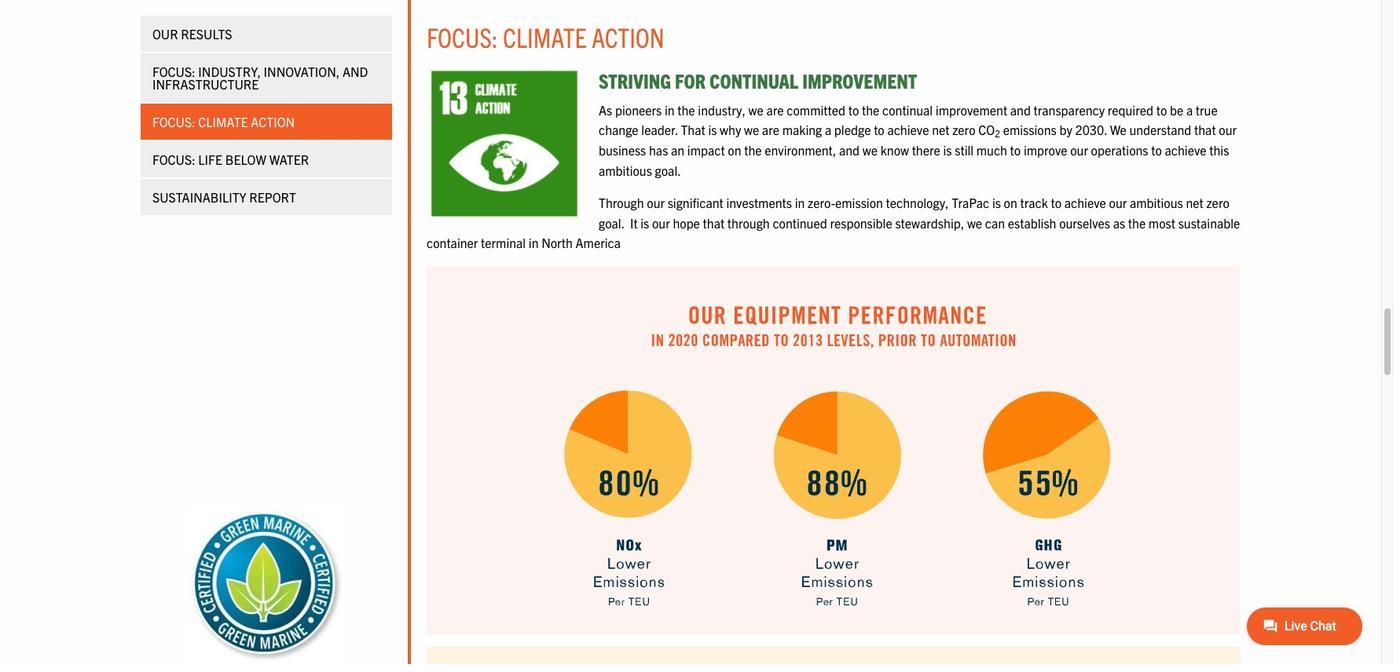 Task type: vqa. For each thing, say whether or not it's contained in the screenshot.
Oakland
no



Task type: locate. For each thing, give the bounding box(es) containing it.
action up "striving"
[[592, 19, 665, 53]]

we inside through our significant investments in zero-emission technology, trapac is on track to achieve our ambitious net zero goal.  it is our hope that through continued responsible stewardship, we can establish ourselves as the most sustainable container terminal in north america
[[968, 215, 983, 231]]

through our significant investments in zero-emission technology, trapac is on track to achieve our ambitious net zero goal.  it is our hope that through continued responsible stewardship, we can establish ourselves as the most sustainable container terminal in north america
[[427, 195, 1241, 251]]

ambitious up most on the top of page
[[1130, 195, 1184, 211]]

zero-
[[808, 195, 836, 211]]

goal.
[[655, 162, 681, 178], [599, 215, 625, 231]]

1 vertical spatial on
[[1004, 195, 1018, 211]]

0 vertical spatial climate
[[503, 19, 587, 53]]

net inside through our significant investments in zero-emission technology, trapac is on track to achieve our ambitious net zero goal.  it is our hope that through continued responsible stewardship, we can establish ourselves as the most sustainable container terminal in north america
[[1186, 195, 1204, 211]]

1 vertical spatial that
[[703, 215, 725, 231]]

1 vertical spatial climate
[[198, 114, 248, 130]]

1 horizontal spatial focus: climate action
[[427, 19, 665, 53]]

1 vertical spatial ambitious
[[1130, 195, 1184, 211]]

committed
[[787, 102, 846, 118]]

to left be
[[1157, 102, 1167, 118]]

0 horizontal spatial ambitious
[[599, 162, 652, 178]]

achieve down understand on the right top of the page
[[1165, 142, 1207, 158]]

to right the much
[[1011, 142, 1021, 158]]

and
[[1011, 102, 1031, 118], [839, 142, 860, 158]]

infrastructure
[[152, 76, 259, 92]]

ambitious inside through our significant investments in zero-emission technology, trapac is on track to achieve our ambitious net zero goal.  it is our hope that through continued responsible stewardship, we can establish ourselves as the most sustainable container terminal in north america
[[1130, 195, 1184, 211]]

focus: life below water
[[152, 152, 309, 167]]

achieve up ourselves
[[1065, 195, 1107, 211]]

on down the why
[[728, 142, 742, 158]]

terminal
[[481, 235, 526, 251]]

0 vertical spatial in
[[665, 102, 675, 118]]

results
[[181, 26, 232, 42]]

america
[[576, 235, 621, 251]]

continued
[[773, 215, 827, 231]]

zero inside through our significant investments in zero-emission technology, trapac is on track to achieve our ambitious net zero goal.  it is our hope that through continued responsible stewardship, we can establish ourselves as the most sustainable container terminal in north america
[[1207, 195, 1230, 211]]

our left hope
[[652, 215, 670, 231]]

striving
[[599, 67, 671, 93]]

1 vertical spatial net
[[1186, 195, 1204, 211]]

through
[[599, 195, 644, 211]]

0 horizontal spatial action
[[251, 114, 295, 130]]

goal. inside through our significant investments in zero-emission technology, trapac is on track to achieve our ambitious net zero goal.  it is our hope that through continued responsible stewardship, we can establish ourselves as the most sustainable container terminal in north america
[[599, 215, 625, 231]]

0 vertical spatial on
[[728, 142, 742, 158]]

zero up still
[[953, 122, 976, 138]]

1 vertical spatial a
[[825, 122, 832, 138]]

1 vertical spatial goal.
[[599, 215, 625, 231]]

container
[[427, 235, 478, 251]]

we left can
[[968, 215, 983, 231]]

2 horizontal spatial achieve
[[1165, 142, 1207, 158]]

2 vertical spatial in
[[529, 235, 539, 251]]

most
[[1149, 215, 1176, 231]]

net up sustainable at top right
[[1186, 195, 1204, 211]]

impact
[[688, 142, 725, 158]]

0 horizontal spatial a
[[825, 122, 832, 138]]

zero up sustainable at top right
[[1207, 195, 1230, 211]]

is
[[709, 122, 717, 138], [944, 142, 952, 158], [993, 195, 1001, 211], [641, 215, 649, 231]]

the up 'that'
[[678, 102, 695, 118]]

emission
[[836, 195, 883, 211]]

on left the track
[[1004, 195, 1018, 211]]

1 horizontal spatial that
[[1195, 122, 1216, 138]]

by
[[1060, 122, 1073, 138]]

and up emissions
[[1011, 102, 1031, 118]]

0 horizontal spatial net
[[932, 122, 950, 138]]

industry,
[[698, 102, 746, 118]]

1 horizontal spatial climate
[[503, 19, 587, 53]]

an
[[671, 142, 685, 158]]

focus: inside "focus: industry, innovation, and infrastructure"
[[152, 64, 195, 79]]

in inside as pioneers in the industry, we are committed to the continual improvement and transparency required to be a true change leader. that is why we are making a pledge to achieve net zero co
[[665, 102, 675, 118]]

0 horizontal spatial goal.
[[599, 215, 625, 231]]

1 horizontal spatial zero
[[1207, 195, 1230, 211]]

ambitious inside emissions by 2030. we understand that our business has an impact on the environment, and we know there is still much to improve our operations to achieve this ambitious goal.
[[599, 162, 652, 178]]

change
[[599, 122, 639, 138]]

action up focus: life below water 'link'
[[251, 114, 295, 130]]

we down striving for continual improvement
[[749, 102, 764, 118]]

the right as
[[1129, 215, 1146, 231]]

1 horizontal spatial goal.
[[655, 162, 681, 178]]

0 horizontal spatial that
[[703, 215, 725, 231]]

ambitious down business
[[599, 162, 652, 178]]

0 vertical spatial that
[[1195, 122, 1216, 138]]

focus: industry, innovation, and infrastructure
[[152, 64, 368, 92]]

as
[[599, 102, 613, 118]]

for
[[675, 67, 706, 93]]

focus: climate action
[[427, 19, 665, 53], [152, 114, 295, 130]]

0 horizontal spatial achieve
[[888, 122, 929, 138]]

a down committed
[[825, 122, 832, 138]]

our results
[[152, 26, 232, 42]]

focus: climate action inside focus: climate action link
[[152, 114, 295, 130]]

2 vertical spatial achieve
[[1065, 195, 1107, 211]]

1 horizontal spatial a
[[1187, 102, 1193, 118]]

2
[[995, 128, 1001, 139]]

in up continued
[[795, 195, 805, 211]]

the inside emissions by 2030. we understand that our business has an impact on the environment, and we know there is still much to improve our operations to achieve this ambitious goal.
[[744, 142, 762, 158]]

ourselves
[[1060, 215, 1111, 231]]

is inside as pioneers in the industry, we are committed to the continual improvement and transparency required to be a true change leader. that is why we are making a pledge to achieve net zero co
[[709, 122, 717, 138]]

0 horizontal spatial on
[[728, 142, 742, 158]]

0 vertical spatial achieve
[[888, 122, 929, 138]]

1 horizontal spatial and
[[1011, 102, 1031, 118]]

goal. down through
[[599, 215, 625, 231]]

and inside as pioneers in the industry, we are committed to the continual improvement and transparency required to be a true change leader. that is why we are making a pledge to achieve net zero co
[[1011, 102, 1031, 118]]

the inside through our significant investments in zero-emission technology, trapac is on track to achieve our ambitious net zero goal.  it is our hope that through continued responsible stewardship, we can establish ourselves as the most sustainable container terminal in north america
[[1129, 215, 1146, 231]]

understand
[[1130, 122, 1192, 138]]

that down the true
[[1195, 122, 1216, 138]]

our right through
[[647, 195, 665, 211]]

0 vertical spatial are
[[767, 102, 784, 118]]

focus: life below water link
[[141, 141, 392, 178]]

striving for continual improvement
[[599, 67, 918, 93]]

1 vertical spatial are
[[762, 122, 780, 138]]

0 vertical spatial and
[[1011, 102, 1031, 118]]

0 vertical spatial ambitious
[[599, 162, 652, 178]]

our
[[1219, 122, 1237, 138], [1071, 142, 1089, 158], [647, 195, 665, 211], [1109, 195, 1127, 211], [652, 215, 670, 231]]

1 horizontal spatial on
[[1004, 195, 1018, 211]]

0 vertical spatial action
[[592, 19, 665, 53]]

on
[[728, 142, 742, 158], [1004, 195, 1018, 211]]

action
[[592, 19, 665, 53], [251, 114, 295, 130]]

1 vertical spatial achieve
[[1165, 142, 1207, 158]]

to
[[849, 102, 859, 118], [1157, 102, 1167, 118], [874, 122, 885, 138], [1011, 142, 1021, 158], [1152, 142, 1162, 158], [1051, 195, 1062, 211]]

we left know
[[863, 142, 878, 158]]

zero
[[953, 122, 976, 138], [1207, 195, 1230, 211]]

focus: for focus: life below water 'link'
[[152, 152, 195, 167]]

is left still
[[944, 142, 952, 158]]

1 horizontal spatial action
[[592, 19, 665, 53]]

achieve
[[888, 122, 929, 138], [1165, 142, 1207, 158], [1065, 195, 1107, 211]]

focus: inside 'link'
[[152, 152, 195, 167]]

that
[[1195, 122, 1216, 138], [703, 215, 725, 231]]

1 horizontal spatial achieve
[[1065, 195, 1107, 211]]

the
[[678, 102, 695, 118], [862, 102, 880, 118], [744, 142, 762, 158], [1129, 215, 1146, 231]]

achieve down continual
[[888, 122, 929, 138]]

as pioneers in the industry, we are committed to the continual improvement and transparency required to be a true change leader. that is why we are making a pledge to achieve net zero co
[[599, 102, 1218, 138]]

business
[[599, 142, 646, 158]]

emissions by 2030. we understand that our business has an impact on the environment, and we know there is still much to improve our operations to achieve this ambitious goal.
[[599, 122, 1237, 178]]

1 horizontal spatial net
[[1186, 195, 1204, 211]]

1 horizontal spatial ambitious
[[1130, 195, 1184, 211]]

we
[[749, 102, 764, 118], [744, 122, 759, 138], [863, 142, 878, 158], [968, 215, 983, 231]]

can
[[986, 215, 1005, 231]]

1 vertical spatial and
[[839, 142, 860, 158]]

1 vertical spatial action
[[251, 114, 295, 130]]

is left the why
[[709, 122, 717, 138]]

the right impact
[[744, 142, 762, 158]]

0 horizontal spatial zero
[[953, 122, 976, 138]]

0 vertical spatial zero
[[953, 122, 976, 138]]

0 vertical spatial net
[[932, 122, 950, 138]]

trapac
[[952, 195, 990, 211]]

to up know
[[874, 122, 885, 138]]

required
[[1108, 102, 1154, 118]]

a right be
[[1187, 102, 1193, 118]]

goal. down has
[[655, 162, 681, 178]]

1 horizontal spatial in
[[665, 102, 675, 118]]

net up there
[[932, 122, 950, 138]]

emissions
[[1004, 122, 1057, 138]]

responsible
[[830, 215, 893, 231]]

on inside emissions by 2030. we understand that our business has an impact on the environment, and we know there is still much to improve our operations to achieve this ambitious goal.
[[728, 142, 742, 158]]

2030.
[[1076, 122, 1108, 138]]

be
[[1170, 102, 1184, 118]]

focus:
[[427, 19, 498, 53], [152, 64, 195, 79], [152, 114, 195, 130], [152, 152, 195, 167]]

in left "north"
[[529, 235, 539, 251]]

to right the track
[[1051, 195, 1062, 211]]

in up leader.
[[665, 102, 675, 118]]

that inside emissions by 2030. we understand that our business has an impact on the environment, and we know there is still much to improve our operations to achieve this ambitious goal.
[[1195, 122, 1216, 138]]

continual
[[710, 67, 799, 93]]

0 vertical spatial goal.
[[655, 162, 681, 178]]

and down pledge
[[839, 142, 860, 158]]

climate
[[503, 19, 587, 53], [198, 114, 248, 130]]

that
[[681, 122, 706, 138]]

focus: industry, innovation, and infrastructure link
[[141, 53, 392, 102]]

a
[[1187, 102, 1193, 118], [825, 122, 832, 138]]

1 vertical spatial focus: climate action
[[152, 114, 295, 130]]

0 horizontal spatial and
[[839, 142, 860, 158]]

why
[[720, 122, 741, 138]]

are left making
[[762, 122, 780, 138]]

1 vertical spatial zero
[[1207, 195, 1230, 211]]

2 horizontal spatial in
[[795, 195, 805, 211]]

that down significant on the top
[[703, 215, 725, 231]]

net
[[932, 122, 950, 138], [1186, 195, 1204, 211]]

0 horizontal spatial focus: climate action
[[152, 114, 295, 130]]

ambitious
[[599, 162, 652, 178], [1130, 195, 1184, 211]]

improve
[[1024, 142, 1068, 158]]

0 vertical spatial focus: climate action
[[427, 19, 665, 53]]

are
[[767, 102, 784, 118], [762, 122, 780, 138]]

are up making
[[767, 102, 784, 118]]



Task type: describe. For each thing, give the bounding box(es) containing it.
making
[[783, 122, 822, 138]]

our results link
[[141, 16, 392, 52]]

track
[[1021, 195, 1048, 211]]

co
[[979, 122, 995, 138]]

there
[[912, 142, 941, 158]]

true
[[1196, 102, 1218, 118]]

north
[[542, 235, 573, 251]]

is down through
[[641, 215, 649, 231]]

sustainability report
[[152, 189, 296, 205]]

zero inside as pioneers in the industry, we are committed to the continual improvement and transparency required to be a true change leader. that is why we are making a pledge to achieve net zero co
[[953, 122, 976, 138]]

we
[[1110, 122, 1127, 138]]

much
[[977, 142, 1008, 158]]

stewardship,
[[896, 215, 965, 231]]

achieve inside as pioneers in the industry, we are committed to the continual improvement and transparency required to be a true change leader. that is why we are making a pledge to achieve net zero co
[[888, 122, 929, 138]]

innovation,
[[264, 64, 340, 79]]

is inside emissions by 2030. we understand that our business has an impact on the environment, and we know there is still much to improve our operations to achieve this ambitious goal.
[[944, 142, 952, 158]]

focus: climate action link
[[141, 104, 392, 140]]

sustainability
[[152, 189, 247, 205]]

to down understand on the right top of the page
[[1152, 142, 1162, 158]]

technology,
[[886, 195, 949, 211]]

we right the why
[[744, 122, 759, 138]]

has
[[649, 142, 668, 158]]

our down 2030.
[[1071, 142, 1089, 158]]

goal. inside emissions by 2030. we understand that our business has an impact on the environment, and we know there is still much to improve our operations to achieve this ambitious goal.
[[655, 162, 681, 178]]

continual
[[883, 102, 933, 118]]

0 horizontal spatial climate
[[198, 114, 248, 130]]

significant
[[668, 195, 724, 211]]

net inside as pioneers in the industry, we are committed to the continual improvement and transparency required to be a true change leader. that is why we are making a pledge to achieve net zero co
[[932, 122, 950, 138]]

0 vertical spatial a
[[1187, 102, 1193, 118]]

operations
[[1091, 142, 1149, 158]]

improvement
[[803, 67, 918, 93]]

this
[[1210, 142, 1230, 158]]

our
[[152, 26, 178, 42]]

the up pledge
[[862, 102, 880, 118]]

improvement
[[936, 102, 1008, 118]]

is up can
[[993, 195, 1001, 211]]

we inside emissions by 2030. we understand that our business has an impact on the environment, and we know there is still much to improve our operations to achieve this ambitious goal.
[[863, 142, 878, 158]]

that inside through our significant investments in zero-emission technology, trapac is on track to achieve our ambitious net zero goal.  it is our hope that through continued responsible stewardship, we can establish ourselves as the most sustainable container terminal in north america
[[703, 215, 725, 231]]

hope
[[673, 215, 700, 231]]

focus: for focus: industry, innovation, and infrastructure link
[[152, 64, 195, 79]]

on inside through our significant investments in zero-emission technology, trapac is on track to achieve our ambitious net zero goal.  it is our hope that through continued responsible stewardship, we can establish ourselves as the most sustainable container terminal in north america
[[1004, 195, 1018, 211]]

to inside through our significant investments in zero-emission technology, trapac is on track to achieve our ambitious net zero goal.  it is our hope that through continued responsible stewardship, we can establish ourselves as the most sustainable container terminal in north america
[[1051, 195, 1062, 211]]

focus: for focus: climate action link
[[152, 114, 195, 130]]

to up pledge
[[849, 102, 859, 118]]

sustainability report link
[[141, 179, 392, 215]]

1 vertical spatial in
[[795, 195, 805, 211]]

pledge
[[835, 122, 871, 138]]

and
[[343, 64, 368, 79]]

0 horizontal spatial in
[[529, 235, 539, 251]]

our up the this
[[1219, 122, 1237, 138]]

our up as
[[1109, 195, 1127, 211]]

below
[[225, 152, 266, 167]]

leader.
[[642, 122, 678, 138]]

pioneers
[[615, 102, 662, 118]]

report
[[249, 189, 296, 205]]

as
[[1114, 215, 1126, 231]]

industry,
[[198, 64, 261, 79]]

know
[[881, 142, 909, 158]]

water
[[269, 152, 309, 167]]

investments
[[727, 195, 792, 211]]

through
[[728, 215, 770, 231]]

achieve inside through our significant investments in zero-emission technology, trapac is on track to achieve our ambitious net zero goal.  it is our hope that through continued responsible stewardship, we can establish ourselves as the most sustainable container terminal in north america
[[1065, 195, 1107, 211]]

transparency
[[1034, 102, 1105, 118]]

sustainable
[[1179, 215, 1241, 231]]

achieve inside emissions by 2030. we understand that our business has an impact on the environment, and we know there is still much to improve our operations to achieve this ambitious goal.
[[1165, 142, 1207, 158]]

environment,
[[765, 142, 837, 158]]

and inside emissions by 2030. we understand that our business has an impact on the environment, and we know there is still much to improve our operations to achieve this ambitious goal.
[[839, 142, 860, 158]]

life
[[198, 152, 223, 167]]

establish
[[1008, 215, 1057, 231]]

still
[[955, 142, 974, 158]]



